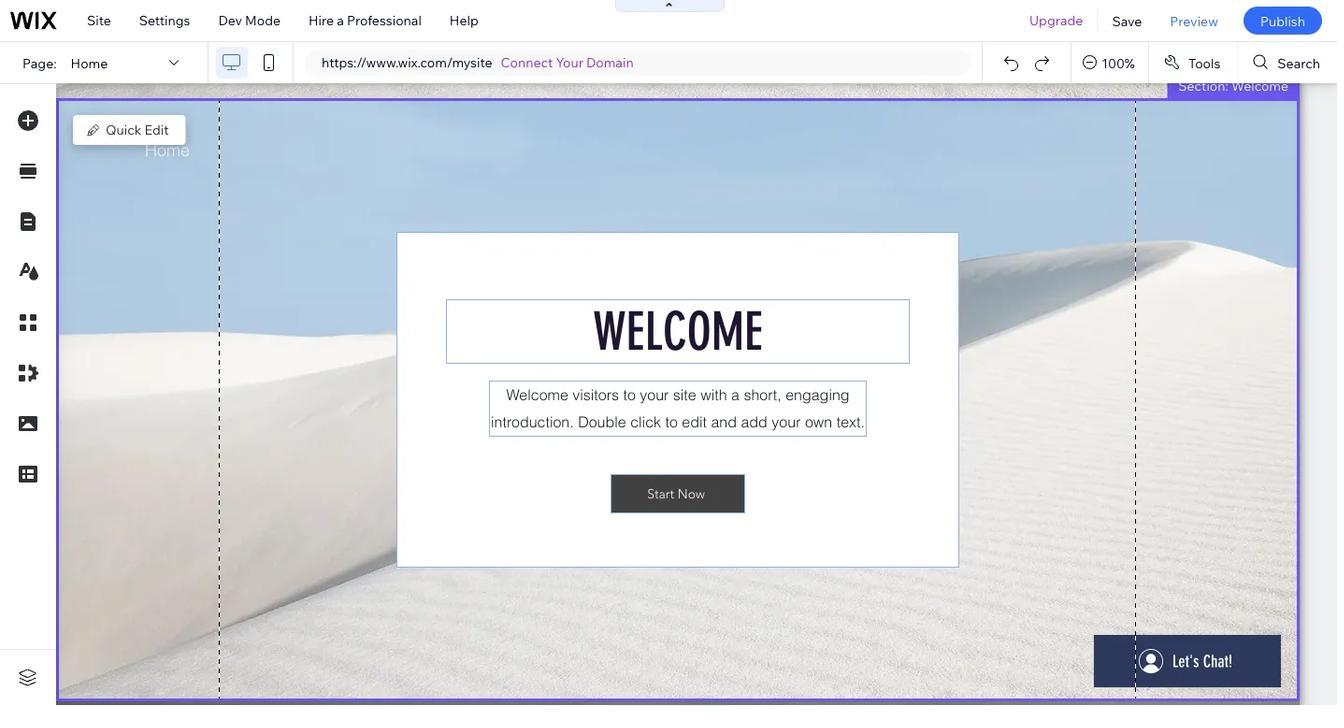Task type: vqa. For each thing, say whether or not it's contained in the screenshot.
Quick on the left top of page
yes



Task type: locate. For each thing, give the bounding box(es) containing it.
your
[[556, 54, 584, 71]]

publish
[[1261, 12, 1306, 29]]

save button
[[1099, 0, 1157, 41]]

https://www.wix.com/mysite
[[322, 54, 493, 71]]

mode
[[245, 12, 281, 29]]

tools button
[[1150, 42, 1238, 83]]

hire
[[309, 12, 334, 29]]

upgrade
[[1030, 12, 1084, 29]]

professional
[[347, 12, 422, 29]]

help
[[450, 12, 479, 29]]

search
[[1278, 54, 1321, 71]]

section: welcome
[[1179, 78, 1289, 94]]

home
[[71, 54, 108, 71]]

section:
[[1179, 78, 1229, 94]]

100%
[[1102, 54, 1136, 71]]

connect
[[501, 54, 553, 71]]

search button
[[1239, 42, 1338, 83]]

quick
[[106, 122, 142, 138]]



Task type: describe. For each thing, give the bounding box(es) containing it.
domain
[[587, 54, 634, 71]]

a
[[337, 12, 344, 29]]

quick edit
[[106, 122, 169, 138]]

https://www.wix.com/mysite connect your domain
[[322, 54, 634, 71]]

welcome
[[1232, 78, 1289, 94]]

save
[[1113, 12, 1142, 29]]

hire a professional
[[309, 12, 422, 29]]

site
[[87, 12, 111, 29]]

publish button
[[1244, 7, 1323, 35]]

dev mode
[[218, 12, 281, 29]]

preview button
[[1157, 0, 1233, 41]]

preview
[[1171, 12, 1219, 29]]

tools
[[1189, 54, 1221, 71]]

100% button
[[1072, 42, 1149, 83]]

edit
[[145, 122, 169, 138]]

settings
[[139, 12, 190, 29]]

dev
[[218, 12, 242, 29]]



